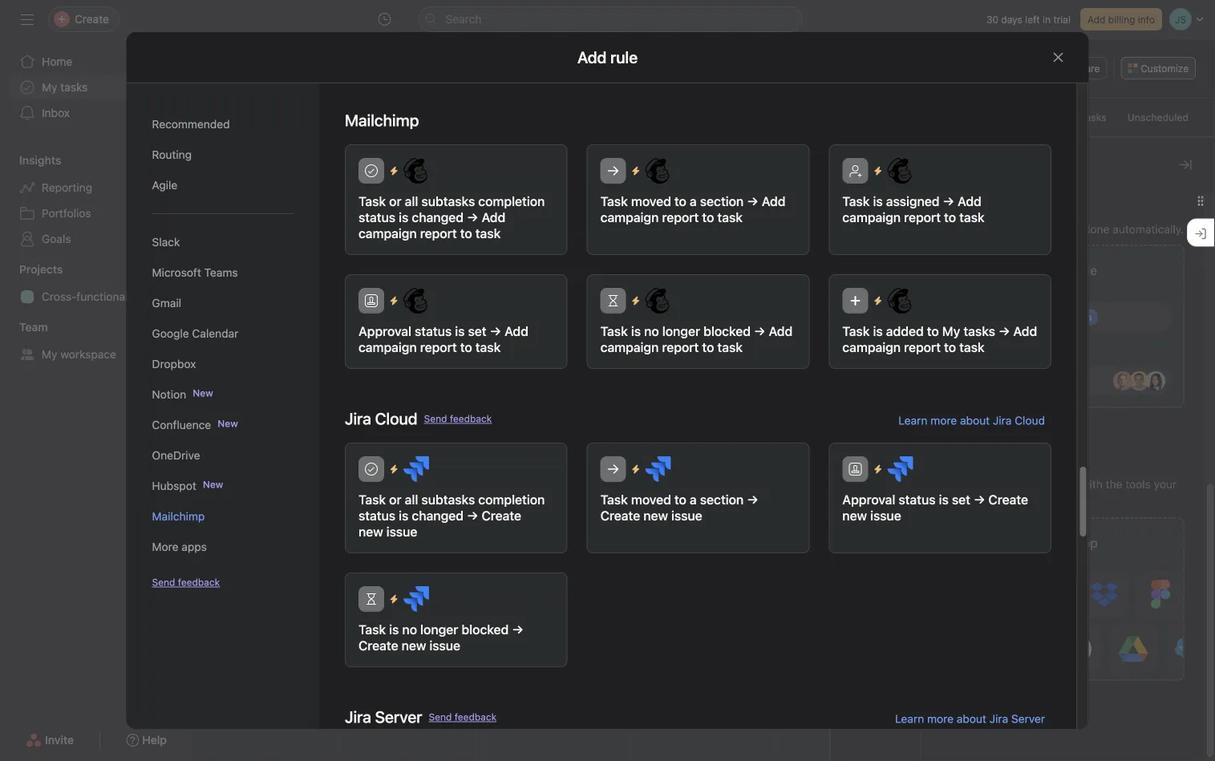 Task type: locate. For each thing, give the bounding box(es) containing it.
1 vertical spatial no
[[402, 622, 417, 638]]

a for create
[[690, 492, 697, 508]]

calendar up 'previous week' icon at the left top of the page
[[352, 76, 400, 89]]

1 vertical spatial rule
[[1075, 263, 1098, 279]]

added
[[886, 324, 924, 339]]

completion
[[478, 194, 545, 209], [478, 492, 545, 508]]

task moved to a section → create new issue button
[[587, 443, 810, 554]]

blocked inside task is no longer blocked → add campaign report to task
[[704, 324, 751, 339]]

list link
[[263, 76, 283, 97]]

new up confluence new at the left bottom of page
[[193, 388, 213, 399]]

calendar down gmail button
[[192, 327, 239, 340]]

→ inside 'task is no longer blocked → create new issue'
[[512, 622, 524, 638]]

jira server
[[345, 708, 422, 727]]

today button
[[330, 106, 372, 128]]

2 vertical spatial send feedback link
[[429, 710, 497, 725]]

task for task or all subtasks completion status is changed → add campaign report to task
[[358, 194, 386, 209]]

2 vertical spatial feedback
[[454, 712, 497, 723]]

rule down draft project brief
[[974, 223, 994, 236]]

1 vertical spatial approval
[[843, 492, 896, 508]]

0 horizontal spatial set
[[468, 324, 487, 339]]

subtasks
[[421, 194, 475, 209], [421, 492, 475, 508]]

add billing info
[[1088, 14, 1156, 25]]

mailchimp image up "approval status is set → add campaign report to task"
[[403, 288, 429, 314]]

2 changed from the top
[[412, 508, 464, 524]]

2 all from the top
[[405, 492, 418, 508]]

1 vertical spatial jira cloud image
[[403, 587, 429, 612]]

send feedback link right jira cloud
[[424, 412, 492, 426]]

1 vertical spatial more
[[927, 713, 954, 726]]

all inside task or all subtasks completion status is changed → add campaign report to task
[[405, 194, 418, 209]]

the right with
[[1107, 478, 1123, 492]]

brief
[[998, 209, 1019, 221]]

to inside task moved to a section → create new issue
[[675, 492, 687, 508]]

notion
[[152, 388, 186, 401]]

longer inside 'task is no longer blocked → create new issue'
[[420, 622, 458, 638]]

1 changed from the top
[[412, 210, 464, 225]]

a inside task moved to a section → create new issue
[[690, 492, 697, 508]]

1 horizontal spatial mailchimp
[[345, 111, 419, 130]]

task inside task or all subtasks completion status is changed → add campaign report to task
[[358, 194, 386, 209]]

task
[[358, 194, 386, 209], [601, 194, 628, 209], [843, 194, 870, 209], [601, 324, 628, 339], [843, 324, 870, 339], [358, 492, 386, 508], [601, 492, 628, 508], [358, 622, 386, 638]]

1 vertical spatial set
[[952, 492, 971, 508]]

uses
[[970, 496, 995, 509]]

team
[[941, 496, 967, 509]]

sat 21
[[1083, 145, 1102, 183]]

set inside approval status is set → create new issue
[[952, 492, 971, 508]]

new
[[193, 388, 213, 399], [218, 418, 238, 429], [203, 479, 223, 490]]

new issue inside 'task is no longer blocked → create new issue'
[[401, 638, 460, 654]]

0 vertical spatial section
[[700, 194, 744, 209]]

2 vertical spatial my
[[42, 348, 57, 361]]

get
[[1010, 223, 1027, 236]]

add inside task or all subtasks completion status is changed → add campaign report to task
[[482, 210, 506, 225]]

task or all subtasks completion status is changed → create new issue
[[358, 492, 545, 540]]

1 completion from the top
[[478, 194, 545, 209]]

my tasks link
[[10, 75, 183, 100]]

0 vertical spatial longer
[[662, 324, 700, 339]]

approval status is set → create new issue button
[[829, 443, 1052, 554]]

my down team
[[42, 348, 57, 361]]

1 horizontal spatial blocked
[[704, 324, 751, 339]]

mailchimp image inside task is added to my tasks → add campaign report to task "button"
[[888, 288, 913, 314]]

list
[[263, 76, 283, 89]]

0 vertical spatial your
[[1030, 223, 1053, 236]]

campaign inside task is no longer blocked → add campaign report to task
[[601, 340, 659, 355]]

wed
[[644, 145, 667, 157]]

0 vertical spatial changed
[[412, 210, 464, 225]]

0 horizontal spatial longer
[[420, 622, 458, 638]]

priority
[[966, 311, 1003, 324]]

more for jira cloud
[[931, 414, 957, 427]]

to for priority updated to high
[[1052, 311, 1062, 324]]

is inside task or all subtasks completion status is changed → add campaign report to task
[[399, 210, 408, 225]]

task for task or all subtasks completion status is changed → create new issue
[[358, 492, 386, 508]]

approval inside "approval status is set → add campaign report to task"
[[358, 324, 411, 339]]

30 days left in trial
[[987, 14, 1071, 25]]

jira cloud image inside approval status is set → create new issue button
[[888, 457, 913, 482]]

send feedback link right the jira server
[[429, 710, 497, 725]]

subtasks inside task or all subtasks completion status is changed → add campaign report to task
[[421, 194, 475, 209]]

status inside "approval status is set → add campaign report to task"
[[415, 324, 452, 339]]

priority updated to high
[[966, 311, 1093, 324]]

1 moved from the top
[[631, 194, 671, 209]]

projects element
[[0, 255, 193, 313]]

completion inside task or all subtasks completion status is changed → add campaign report to task
[[478, 194, 545, 209]]

onedrive
[[152, 449, 200, 462]]

to for task moved to a section → create new issue
[[675, 492, 687, 508]]

task inside the task is added to my tasks → add campaign report to task
[[843, 324, 870, 339]]

tasks inside the task is added to my tasks → add campaign report to task
[[964, 324, 996, 339]]

is inside the task is added to my tasks → add campaign report to task
[[873, 324, 883, 339]]

0 vertical spatial approval
[[358, 324, 411, 339]]

0 horizontal spatial your
[[1030, 223, 1053, 236]]

mailchimp up more apps
[[152, 510, 205, 523]]

about for jira server
[[957, 713, 987, 726]]

rules right assigned
[[941, 199, 974, 214]]

2 section from the top
[[700, 492, 744, 508]]

0 horizontal spatial mailchimp
[[152, 510, 205, 523]]

about left "server"
[[957, 713, 987, 726]]

new issue inside the task or all subtasks completion status is changed → create new issue
[[358, 525, 417, 540]]

view profile settings image
[[212, 49, 250, 87]]

1 all from the top
[[405, 194, 418, 209]]

task for task moved to a section → add campaign report to task
[[601, 194, 628, 209]]

files link
[[420, 76, 444, 97]]

1 vertical spatial changed
[[412, 508, 464, 524]]

blocked for campaign
[[704, 324, 751, 339]]

jira cloud image up approval status is set → create new issue at the right bottom of page
[[888, 457, 913, 482]]

workflows
[[1027, 478, 1079, 492]]

send feedback link
[[424, 412, 492, 426], [152, 575, 220, 590], [429, 710, 497, 725]]

status inside task or all subtasks completion status is changed → add campaign report to task
[[358, 210, 395, 225]]

1 vertical spatial mailchimp
[[152, 510, 205, 523]]

0 vertical spatial set
[[468, 324, 487, 339]]

1 vertical spatial calendar
[[192, 327, 239, 340]]

1 horizontal spatial rule
[[1075, 263, 1098, 279]]

mailchimp image
[[403, 158, 429, 184], [888, 158, 913, 184], [403, 288, 429, 314], [645, 288, 671, 314], [888, 288, 913, 314]]

mailchimp image for assigned
[[888, 158, 913, 184]]

to inside task moved to a section → add campaign report to task
[[675, 194, 687, 209]]

mailchimp inside mailchimp button
[[152, 510, 205, 523]]

tasks left updated
[[964, 324, 996, 339]]

0 horizontal spatial no
[[402, 622, 417, 638]]

1 vertical spatial send feedback link
[[152, 575, 220, 590]]

0 vertical spatial new
[[193, 388, 213, 399]]

is inside the task or all subtasks completion status is changed → create new issue
[[399, 508, 408, 524]]

jira cloud send feedback
[[345, 409, 492, 428]]

1 vertical spatial longer
[[420, 622, 458, 638]]

0 vertical spatial tasks
[[60, 81, 88, 94]]

1 jira cloud image from the left
[[645, 457, 671, 482]]

cross-functional project plan link
[[10, 284, 193, 310]]

jira left cloud
[[993, 414, 1012, 427]]

0 horizontal spatial approval
[[358, 324, 411, 339]]

0 vertical spatial rules
[[941, 199, 974, 214]]

set for create
[[952, 492, 971, 508]]

mailchimp down calendar link
[[345, 111, 419, 130]]

1 vertical spatial learn
[[895, 713, 924, 726]]

0 vertical spatial subtasks
[[421, 194, 475, 209]]

mailchimp image up task is no longer blocked → add campaign report to task
[[645, 288, 671, 314]]

rules up added
[[864, 292, 889, 303]]

0 vertical spatial blocked
[[704, 324, 751, 339]]

feedback for jira cloud
[[450, 413, 492, 425]]

0 vertical spatial send feedback link
[[424, 412, 492, 426]]

send right jira cloud
[[424, 413, 447, 425]]

0 vertical spatial all
[[405, 194, 418, 209]]

close details image
[[1180, 159, 1193, 171]]

subtasks for add
[[421, 194, 475, 209]]

insights button
[[0, 153, 61, 169]]

rule
[[974, 223, 994, 236], [1075, 263, 1098, 279]]

send feedback
[[152, 577, 220, 588]]

1 vertical spatial jira
[[990, 713, 1009, 726]]

all for new issue
[[405, 492, 418, 508]]

new inside "notion new"
[[193, 388, 213, 399]]

my workspace
[[42, 348, 116, 361]]

new inside hubspot new
[[203, 479, 223, 490]]

changed inside task or all subtasks completion status is changed → add campaign report to task
[[412, 210, 464, 225]]

section inside task moved to a section → add campaign report to task
[[700, 194, 744, 209]]

0 vertical spatial project
[[963, 209, 995, 221]]

0 vertical spatial send
[[424, 413, 447, 425]]

jira left "server"
[[990, 713, 1009, 726]]

updated
[[1006, 311, 1049, 324]]

0 vertical spatial rule
[[974, 223, 994, 236]]

0 horizontal spatial tasks
[[60, 81, 88, 94]]

0 vertical spatial the
[[1107, 478, 1123, 492]]

1 horizontal spatial tasks
[[964, 324, 996, 339]]

2 moved from the top
[[631, 492, 671, 508]]

2 vertical spatial a
[[690, 492, 697, 508]]

send feedback link down more apps
[[152, 575, 220, 590]]

mailchimp image
[[645, 158, 671, 184]]

1 vertical spatial send
[[152, 577, 175, 588]]

report inside task is assigned → add campaign report to task
[[904, 210, 941, 225]]

my inside the task is added to my tasks → add campaign report to task
[[943, 324, 961, 339]]

is inside approval status is set → create new issue
[[939, 492, 949, 508]]

jira cloud image
[[645, 457, 671, 482], [888, 457, 913, 482]]

add inside the task is added to my tasks → add campaign report to task
[[1014, 324, 1038, 339]]

jira
[[993, 414, 1012, 427], [990, 713, 1009, 726]]

invite
[[45, 734, 74, 747]]

your
[[1030, 223, 1053, 236], [1155, 478, 1178, 492]]

project left brief
[[963, 209, 995, 221]]

add task
[[232, 112, 272, 123], [395, 262, 441, 275], [541, 262, 587, 275], [687, 262, 734, 275], [833, 262, 880, 275], [979, 262, 1026, 275]]

sat
[[1083, 145, 1102, 157]]

a inside task moved to a section → add campaign report to task
[[690, 194, 697, 209]]

blocked
[[704, 324, 751, 339], [461, 622, 509, 638]]

fri
[[936, 145, 952, 157]]

your right get
[[1030, 223, 1053, 236]]

the down integrated
[[998, 496, 1014, 509]]

2 or from the top
[[389, 492, 401, 508]]

create inside 'task is no longer blocked → create new issue'
[[358, 638, 398, 654]]

send down more
[[152, 577, 175, 588]]

0 vertical spatial learn
[[899, 414, 928, 427]]

all for campaign
[[405, 194, 418, 209]]

approval
[[358, 324, 411, 339], [843, 492, 896, 508]]

my
[[42, 81, 57, 94], [943, 324, 961, 339], [42, 348, 57, 361]]

1 vertical spatial subtasks
[[421, 492, 475, 508]]

0 horizontal spatial blocked
[[461, 622, 509, 638]]

mailchimp image for is
[[403, 288, 429, 314]]

routing button
[[152, 140, 293, 170]]

set for add
[[468, 324, 487, 339]]

jira for jira cloud
[[993, 414, 1012, 427]]

new up onedrive button
[[218, 418, 238, 429]]

0 vertical spatial more
[[931, 414, 957, 427]]

1 horizontal spatial longer
[[662, 324, 700, 339]]

all inside the task or all subtasks completion status is changed → create new issue
[[405, 492, 418, 508]]

send
[[424, 413, 447, 425], [152, 577, 175, 588], [429, 712, 452, 723]]

my tasks
[[42, 81, 88, 94]]

feedback inside jira cloud send feedback
[[450, 413, 492, 425]]

tasks down home
[[60, 81, 88, 94]]

jira cloud image up task moved to a section → create new issue in the bottom of the page
[[645, 457, 671, 482]]

report inside task moved to a section → add campaign report to task
[[662, 210, 699, 225]]

1 subtasks from the top
[[421, 194, 475, 209]]

send right the jira server
[[429, 712, 452, 723]]

my for my workspace
[[42, 348, 57, 361]]

my up inbox
[[42, 81, 57, 94]]

0 vertical spatial jira cloud image
[[403, 457, 429, 482]]

1 horizontal spatial rules
[[941, 199, 974, 214]]

add inside task moved to a section → add campaign report to task
[[762, 194, 786, 209]]

1 horizontal spatial jira cloud image
[[888, 457, 913, 482]]

thu
[[790, 145, 811, 157]]

1 section from the top
[[700, 194, 744, 209]]

report inside task or all subtasks completion status is changed → add campaign report to task
[[420, 226, 457, 241]]

mailchimp image inside task or all subtasks completion status is changed → add campaign report to task button
[[403, 158, 429, 184]]

→ inside task is no longer blocked → add campaign report to task
[[754, 324, 766, 339]]

my workspace link
[[10, 342, 183, 368]]

feedback inside jira server send feedback
[[454, 712, 497, 723]]

about
[[960, 414, 990, 427], [957, 713, 987, 726]]

recommended
[[152, 118, 230, 131]]

new down onedrive button
[[203, 479, 223, 490]]

cross-functional project plan
[[42, 290, 193, 303]]

or inside the task or all subtasks completion status is changed → create new issue
[[389, 492, 401, 508]]

jira cloud image inside task or all subtasks completion status is changed → create new issue button
[[403, 457, 429, 482]]

a
[[690, 194, 697, 209], [965, 223, 971, 236], [690, 492, 697, 508]]

0 horizontal spatial calendar
[[192, 327, 239, 340]]

changed
[[412, 210, 464, 225], [412, 508, 464, 524]]

rule down done
[[1075, 263, 1098, 279]]

0 vertical spatial moved
[[631, 194, 671, 209]]

send inside jira cloud send feedback
[[424, 413, 447, 425]]

changed inside the task or all subtasks completion status is changed → create new issue
[[412, 508, 464, 524]]

mailchimp image inside task is assigned → add campaign report to task button
[[888, 158, 913, 184]]

completion for create
[[478, 492, 545, 508]]

is inside task is assigned → add campaign report to task
[[873, 194, 883, 209]]

task inside task moved to a section → add campaign report to task
[[601, 194, 628, 209]]

1 horizontal spatial your
[[1155, 478, 1178, 492]]

set inside "approval status is set → add campaign report to task"
[[468, 324, 487, 339]]

jira cloud image inside task moved to a section → create new issue button
[[645, 457, 671, 482]]

0 vertical spatial about
[[960, 414, 990, 427]]

1 vertical spatial section
[[700, 492, 744, 508]]

1 vertical spatial your
[[1155, 478, 1178, 492]]

task is no longer blocked → create new issue button
[[345, 573, 568, 668]]

1 vertical spatial new
[[218, 418, 238, 429]]

your right tools
[[1155, 478, 1178, 492]]

my left priority
[[943, 324, 961, 339]]

2 vertical spatial new
[[203, 479, 223, 490]]

campaign
[[601, 210, 659, 225], [843, 210, 901, 225], [358, 226, 417, 241], [358, 340, 417, 355], [601, 340, 659, 355], [843, 340, 901, 355]]

status
[[358, 210, 395, 225], [415, 324, 452, 339], [899, 492, 936, 508], [358, 508, 395, 524]]

2 subtasks from the top
[[421, 492, 475, 508]]

global element
[[0, 39, 193, 136]]

task inside task moved to a section → create new issue
[[601, 492, 628, 508]]

new inside confluence new
[[218, 418, 238, 429]]

a for campaign
[[690, 194, 697, 209]]

0 vertical spatial or
[[389, 194, 401, 209]]

moved inside task moved to a section → create new issue
[[631, 492, 671, 508]]

1 vertical spatial my
[[943, 324, 961, 339]]

0 horizontal spatial rule
[[974, 223, 994, 236]]

today
[[338, 112, 365, 123]]

0 vertical spatial mailchimp
[[345, 111, 419, 130]]

or
[[389, 194, 401, 209], [389, 492, 401, 508]]

new for notion
[[193, 388, 213, 399]]

send inside jira server send feedback
[[429, 712, 452, 723]]

my inside the teams element
[[42, 348, 57, 361]]

1 vertical spatial all
[[405, 492, 418, 508]]

jira cloud image down jira cloud send feedback
[[403, 457, 429, 482]]

2 completion from the top
[[478, 492, 545, 508]]

close this dialog image
[[1053, 51, 1066, 64]]

new issue
[[644, 508, 702, 524], [843, 508, 902, 524], [358, 525, 417, 540], [401, 638, 460, 654]]

mailchimp image up assigned
[[888, 158, 913, 184]]

task inside task is no longer blocked → add campaign report to task
[[601, 324, 628, 339]]

2 jira cloud image from the top
[[403, 587, 429, 612]]

jira cloud image
[[403, 457, 429, 482], [403, 587, 429, 612]]

learn
[[899, 414, 928, 427], [895, 713, 924, 726]]

0 vertical spatial no
[[644, 324, 659, 339]]

send feedback link for jira cloud
[[424, 412, 492, 426]]

team
[[19, 321, 48, 334]]

about left cloud
[[960, 414, 990, 427]]

calendar
[[352, 76, 400, 89], [192, 327, 239, 340]]

0 vertical spatial completion
[[478, 194, 545, 209]]

invite button
[[15, 726, 84, 755]]

to inside the task is added to my tasks → add campaign report to task
[[927, 324, 939, 339]]

confluence
[[152, 419, 211, 432]]

set
[[468, 324, 487, 339], [952, 492, 971, 508]]

feedback
[[450, 413, 492, 425], [178, 577, 220, 588], [454, 712, 497, 723]]

more for jira server
[[927, 713, 954, 726]]

1 horizontal spatial no
[[644, 324, 659, 339]]

subtasks inside the task or all subtasks completion status is changed → create new issue
[[421, 492, 475, 508]]

no inside task is no longer blocked → add campaign report to task
[[644, 324, 659, 339]]

jira cloud image for all
[[403, 457, 429, 482]]

mailchimp image right "mon 16"
[[403, 158, 429, 184]]

mailchimp image inside approval status is set → add campaign report to task button
[[403, 288, 429, 314]]

0 horizontal spatial jira cloud image
[[645, 457, 671, 482]]

0 vertical spatial jira
[[993, 414, 1012, 427]]

add
[[1088, 14, 1106, 25], [232, 112, 250, 123], [762, 194, 786, 209], [958, 194, 982, 209], [482, 210, 506, 225], [941, 223, 962, 236], [395, 262, 416, 275], [541, 262, 562, 275], [687, 262, 708, 275], [833, 262, 854, 275], [979, 262, 1001, 275], [1048, 263, 1072, 279], [505, 324, 528, 339], [769, 324, 793, 339], [1014, 324, 1038, 339], [1047, 536, 1071, 551]]

1 horizontal spatial project
[[963, 209, 995, 221]]

approval for approval status is set → add campaign report to task
[[358, 324, 411, 339]]

workspace
[[60, 348, 116, 361]]

previous week image
[[383, 111, 396, 124]]

create inside approval status is set → create new issue
[[989, 492, 1029, 508]]

no inside 'task is no longer blocked → create new issue'
[[402, 622, 417, 638]]

task inside the task or all subtasks completion status is changed → create new issue
[[358, 492, 386, 508]]

is
[[873, 194, 883, 209], [399, 210, 408, 225], [455, 324, 465, 339], [631, 324, 641, 339], [873, 324, 883, 339], [939, 492, 949, 508], [399, 508, 408, 524], [389, 622, 399, 638]]

2 jira cloud image from the left
[[888, 457, 913, 482]]

status inside approval status is set → create new issue
[[899, 492, 936, 508]]

2 vertical spatial send
[[429, 712, 452, 723]]

0 horizontal spatial project
[[131, 290, 167, 303]]

project left plan
[[131, 290, 167, 303]]

jira cloud image up 'task is no longer blocked → create new issue'
[[403, 587, 429, 612]]

no for campaign
[[644, 324, 659, 339]]

0 vertical spatial feedback
[[450, 413, 492, 425]]

mailchimp image up added
[[888, 288, 913, 314]]

tasks inside global element
[[60, 81, 88, 94]]

longer inside task is no longer blocked → add campaign report to task
[[662, 324, 700, 339]]

0 horizontal spatial rules
[[864, 292, 889, 303]]

task inside task is assigned → add campaign report to task
[[843, 194, 870, 209]]

1 vertical spatial moved
[[631, 492, 671, 508]]

0 horizontal spatial the
[[998, 496, 1014, 509]]

0 vertical spatial a
[[690, 194, 697, 209]]

completion inside the task or all subtasks completion status is changed → create new issue
[[478, 492, 545, 508]]

customize button
[[1121, 57, 1197, 79]]

or inside task or all subtasks completion status is changed → add campaign report to task
[[389, 194, 401, 209]]

home link
[[10, 49, 183, 75]]

next week image
[[409, 111, 422, 124]]

longer for campaign
[[662, 324, 700, 339]]

teams element
[[0, 313, 193, 371]]

tools
[[1126, 478, 1152, 492]]

changed for new issue
[[412, 508, 464, 524]]

0 vertical spatial calendar
[[352, 76, 400, 89]]

1 horizontal spatial approval
[[843, 492, 896, 508]]

learn more about jira server
[[895, 713, 1045, 726]]

learn for jira cloud
[[899, 414, 928, 427]]

learn more about jira cloud
[[899, 414, 1045, 427]]

1 jira cloud image from the top
[[403, 457, 429, 482]]

task inside 'task is no longer blocked → create new issue'
[[358, 622, 386, 638]]

1 vertical spatial completion
[[478, 492, 545, 508]]

1 horizontal spatial set
[[952, 492, 971, 508]]

1 vertical spatial about
[[957, 713, 987, 726]]

1 vertical spatial tasks
[[964, 324, 996, 339]]

jira cloud image for no
[[403, 587, 429, 612]]

1 vertical spatial blocked
[[461, 622, 509, 638]]

0 vertical spatial my
[[42, 81, 57, 94]]

1 or from the top
[[389, 194, 401, 209]]

all
[[405, 194, 418, 209], [405, 492, 418, 508]]

my inside global element
[[42, 81, 57, 94]]

1 vertical spatial or
[[389, 492, 401, 508]]



Task type: describe. For each thing, give the bounding box(es) containing it.
cloud
[[1015, 414, 1045, 427]]

mon 16
[[352, 145, 375, 183]]

or for new issue
[[389, 492, 401, 508]]

to task inside task or all subtasks completion status is changed → add campaign report to task
[[460, 226, 501, 241]]

campaign inside "approval status is set → add campaign report to task"
[[358, 340, 417, 355]]

high
[[1072, 312, 1093, 323]]

learn for jira server
[[895, 713, 924, 726]]

task is no longer blocked → add campaign report to task button
[[587, 275, 810, 369]]

campaign inside the task is added to my tasks → add campaign report to task
[[843, 340, 901, 355]]

add rule
[[1048, 263, 1098, 279]]

→ inside task or all subtasks completion status is changed → add campaign report to task
[[467, 210, 478, 225]]

task or all subtasks completion status is changed → add campaign report to task button
[[345, 144, 568, 255]]

1 horizontal spatial the
[[1107, 478, 1123, 492]]

tue 17
[[498, 145, 518, 183]]

to for task moved to a section → add campaign report to task
[[675, 194, 687, 209]]

blocked for new issue
[[461, 622, 509, 638]]

jira cloud
[[345, 409, 417, 428]]

portfolios link
[[10, 201, 183, 226]]

notion new
[[152, 388, 213, 401]]

slack button
[[152, 227, 293, 258]]

subtasks for create
[[421, 492, 475, 508]]

insights
[[19, 154, 61, 167]]

calendar inside 'button'
[[192, 327, 239, 340]]

→ inside the task or all subtasks completion status is changed → create new issue
[[467, 508, 478, 524]]

task is added to my tasks → add campaign report to task button
[[829, 275, 1052, 369]]

dropbox button
[[152, 349, 293, 380]]

insights element
[[0, 146, 193, 255]]

jira for jira server
[[990, 713, 1009, 726]]

calendar link
[[352, 76, 400, 97]]

board
[[302, 76, 333, 89]]

16
[[352, 165, 368, 183]]

inbox link
[[10, 100, 183, 126]]

agile button
[[152, 170, 293, 201]]

add inside task is assigned → add campaign report to task
[[958, 194, 982, 209]]

task or all subtasks completion status is changed → create new issue button
[[345, 443, 568, 554]]

functional
[[77, 290, 128, 303]]

mailchimp image for no
[[645, 288, 671, 314]]

plan
[[171, 290, 193, 303]]

1 vertical spatial project
[[131, 290, 167, 303]]

to task inside task moved to a section → add campaign report to task
[[702, 210, 743, 225]]

my for my tasks
[[42, 81, 57, 94]]

trial
[[1054, 14, 1071, 25]]

add billing info button
[[1081, 8, 1163, 31]]

recommended button
[[152, 109, 293, 140]]

21
[[1083, 165, 1099, 183]]

report inside task is no longer blocked → add campaign report to task
[[662, 340, 699, 355]]

jira cloud image for status
[[888, 457, 913, 482]]

google calendar button
[[152, 319, 293, 349]]

confluence new
[[152, 418, 238, 432]]

about for jira cloud
[[960, 414, 990, 427]]

no for new issue
[[402, 622, 417, 638]]

integrated
[[970, 478, 1024, 492]]

team button
[[0, 319, 48, 336]]

more
[[152, 541, 179, 554]]

section for new issue
[[700, 492, 744, 508]]

longer for new issue
[[420, 622, 458, 638]]

portfolios
[[42, 207, 91, 220]]

left
[[1026, 14, 1041, 25]]

report inside the task is added to my tasks → add campaign report to task
[[904, 340, 941, 355]]

status inside the task or all subtasks completion status is changed → create new issue
[[358, 508, 395, 524]]

new for hubspot
[[203, 479, 223, 490]]

1 vertical spatial rules
[[864, 292, 889, 303]]

hide sidebar image
[[21, 13, 34, 26]]

task for task moved to a section → create new issue
[[601, 492, 628, 508]]

report inside "approval status is set → add campaign report to task"
[[420, 340, 457, 355]]

→ inside task moved to a section → add campaign report to task
[[747, 194, 759, 209]]

projects button
[[0, 262, 63, 278]]

microsoft teams
[[152, 266, 238, 279]]

to task inside "approval status is set → add campaign report to task"
[[460, 340, 501, 355]]

mailchimp image for added
[[888, 288, 913, 314]]

app
[[1075, 536, 1099, 551]]

task is assigned → add campaign report to task button
[[829, 144, 1052, 255]]

send for jira server
[[429, 712, 452, 723]]

to task inside task is no longer blocked → add campaign report to task
[[702, 340, 743, 355]]

reporting link
[[10, 175, 183, 201]]

task for task is added to my tasks → add campaign report to task
[[843, 324, 870, 339]]

add a rule to get your work done automatically.
[[941, 223, 1185, 236]]

campaign inside task is assigned → add campaign report to task
[[843, 210, 901, 225]]

30
[[987, 14, 999, 25]]

gmail
[[152, 297, 181, 310]]

campaign inside task moved to a section → add campaign report to task
[[601, 210, 659, 225]]

→ inside approval status is set → create new issue
[[974, 492, 986, 508]]

your inside build integrated workflows with the tools your team uses the most.
[[1155, 478, 1178, 492]]

18
[[644, 165, 661, 183]]

most.
[[1018, 496, 1047, 509]]

new for confluence
[[218, 418, 238, 429]]

moved for campaign
[[631, 194, 671, 209]]

completion for add
[[478, 194, 545, 209]]

is inside 'task is no longer blocked → create new issue'
[[389, 622, 399, 638]]

automatically.
[[1114, 223, 1185, 236]]

goals link
[[10, 226, 183, 252]]

task is added to my tasks → add campaign report to task
[[843, 324, 1038, 355]]

add app
[[1047, 536, 1099, 551]]

new issue inside task moved to a section → create new issue
[[644, 508, 702, 524]]

google
[[152, 327, 189, 340]]

share button
[[1054, 57, 1108, 79]]

section for campaign
[[700, 194, 744, 209]]

teams
[[204, 266, 238, 279]]

→ inside "approval status is set → add campaign report to task"
[[490, 324, 501, 339]]

onedrive button
[[152, 441, 293, 471]]

→ inside the task is added to my tasks → add campaign report to task
[[999, 324, 1010, 339]]

agile
[[152, 179, 178, 192]]

hubspot new
[[152, 479, 223, 493]]

mailchimp image for all
[[403, 158, 429, 184]]

goals
[[42, 232, 71, 246]]

search button
[[419, 6, 804, 32]]

task is no longer blocked → create new issue
[[358, 622, 524, 654]]

send for jira cloud
[[424, 413, 447, 425]]

task is no longer blocked → add campaign report to task
[[601, 324, 793, 355]]

files
[[420, 76, 444, 89]]

moved for new issue
[[631, 492, 671, 508]]

add inside task is no longer blocked → add campaign report to task
[[769, 324, 793, 339]]

1 horizontal spatial calendar
[[352, 76, 400, 89]]

1 vertical spatial the
[[998, 496, 1014, 509]]

send feedback link for jira server
[[429, 710, 497, 725]]

work
[[1056, 223, 1081, 236]]

campaign inside task or all subtasks completion status is changed → add campaign report to task
[[358, 226, 417, 241]]

→ inside task is assigned → add campaign report to task
[[943, 194, 955, 209]]

jira cloud image for moved
[[645, 457, 671, 482]]

more apps button
[[152, 532, 293, 563]]

→ inside task moved to a section → create new issue
[[747, 492, 759, 508]]

tue
[[498, 145, 518, 157]]

to task inside task is assigned → add campaign report to task
[[944, 210, 985, 225]]

task moved to a section → create new issue
[[601, 492, 759, 524]]

server
[[1012, 713, 1045, 726]]

is inside "approval status is set → add campaign report to task"
[[455, 324, 465, 339]]

routing
[[152, 148, 192, 161]]

task for task is no longer blocked → add campaign report to task
[[601, 324, 628, 339]]

add inside "approval status is set → add campaign report to task"
[[505, 324, 528, 339]]

task or all subtasks completion status is changed → add campaign report to task
[[358, 194, 545, 241]]

board link
[[302, 76, 333, 97]]

task moved to a section → add campaign report to task button
[[587, 144, 810, 255]]

feedback for jira server
[[454, 712, 497, 723]]

task for task is no longer blocked → create new issue
[[358, 622, 386, 638]]

17
[[498, 165, 514, 183]]

1 vertical spatial feedback
[[178, 577, 220, 588]]

new issue inside approval status is set → create new issue
[[843, 508, 902, 524]]

changed for campaign
[[412, 210, 464, 225]]

task for task is assigned → add campaign report to task
[[843, 194, 870, 209]]

1 vertical spatial a
[[965, 223, 971, 236]]

or for campaign
[[389, 194, 401, 209]]

search list box
[[419, 6, 804, 32]]

approval status is set → add campaign report to task button
[[345, 275, 568, 369]]

is inside task is no longer blocked → add campaign report to task
[[631, 324, 641, 339]]

to task inside the task is added to my tasks → add campaign report to task
[[944, 340, 985, 355]]

approval status is set → create new issue
[[843, 492, 1029, 524]]

approval status is set → add campaign report to task
[[358, 324, 528, 355]]

home
[[42, 55, 72, 68]]

share
[[1074, 63, 1101, 74]]

microsoft teams button
[[152, 258, 293, 288]]

create inside the task or all subtasks completion status is changed → create new issue
[[482, 508, 521, 524]]

task moved to a section → add campaign report to task
[[601, 194, 786, 225]]

10
[[857, 213, 868, 224]]

more apps
[[152, 541, 207, 554]]

approval for approval status is set → create new issue
[[843, 492, 896, 508]]

create inside task moved to a section → create new issue
[[601, 508, 640, 524]]



Task type: vqa. For each thing, say whether or not it's contained in the screenshot.
2nd SECTION from the top of the page
yes



